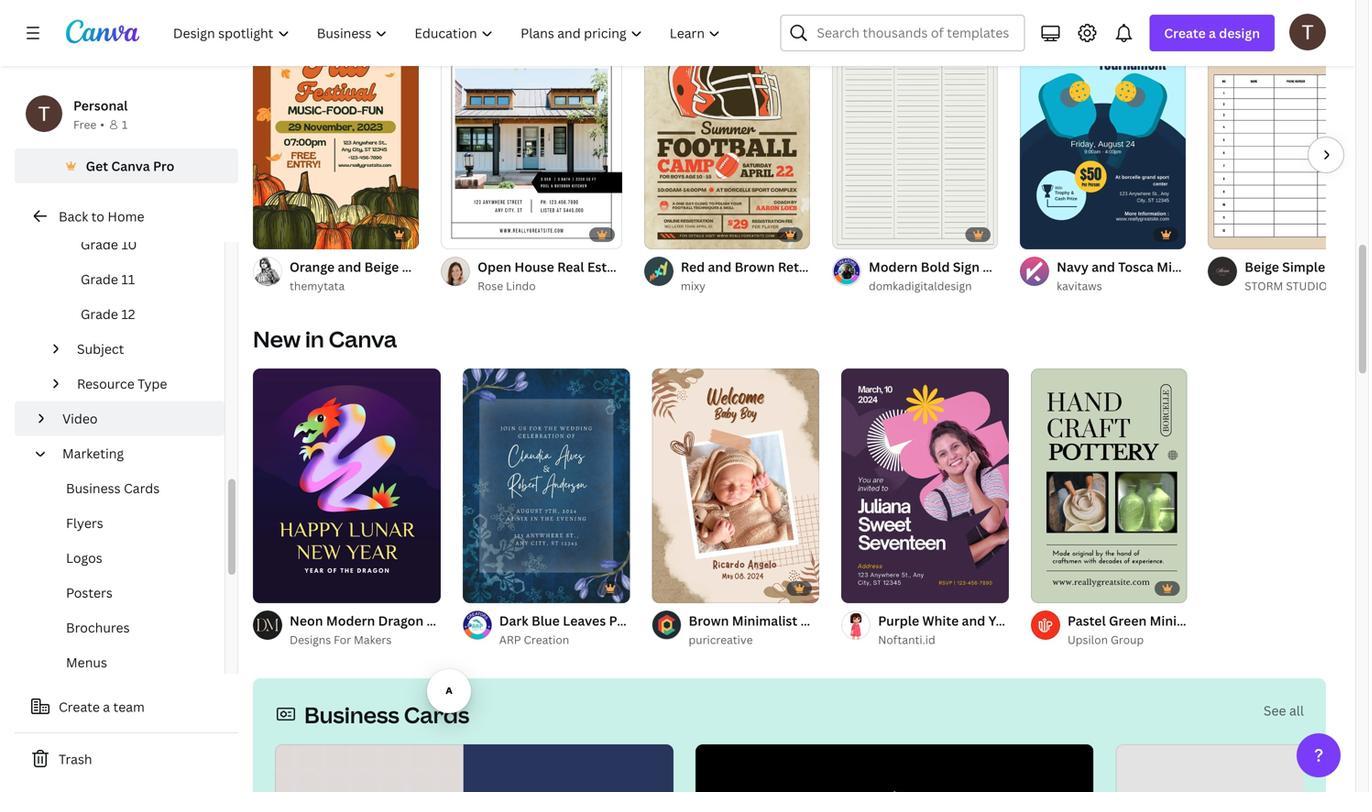 Task type: describe. For each thing, give the bounding box(es) containing it.
designs
[[290, 632, 331, 647]]

back
[[59, 208, 88, 225]]

grade for grade 12
[[81, 305, 118, 323]]

and
[[338, 258, 361, 275]]

group
[[1111, 632, 1144, 647]]

video
[[62, 410, 98, 427]]

flyers
[[66, 514, 103, 532]]

dark
[[499, 612, 529, 629]]

open house real estate flyer image
[[441, 15, 622, 249]]

sign-
[[1329, 258, 1361, 275]]

grey black modern elegant name initials monogram business card image
[[1116, 744, 1370, 792]]

personal
[[73, 97, 128, 114]]

mixy
[[681, 278, 706, 293]]

kavitaws link
[[1057, 277, 1187, 295]]

create a team
[[59, 698, 145, 716]]

puricreative link
[[689, 631, 820, 649]]

orange and beige retro fall festival flyer image
[[253, 15, 419, 249]]

team
[[113, 698, 145, 716]]

create a design button
[[1150, 15, 1275, 51]]

open house real estate flyer rose lindo
[[478, 258, 661, 293]]

see all link
[[1264, 702, 1305, 719]]

orange and beige retro fall festival flyer link
[[290, 257, 548, 277]]

a for design
[[1209, 24, 1217, 42]]

up
[[983, 258, 1001, 275]]

beige inside orange and beige retro fall festival flyer themytata
[[365, 258, 399, 275]]

domkadigitaldesign link
[[869, 277, 998, 295]]

back to home link
[[15, 198, 238, 235]]

arp creation link
[[499, 631, 630, 649]]

open house real estate flyer link
[[478, 257, 661, 277]]

a for team
[[103, 698, 110, 716]]

storm
[[1245, 278, 1284, 293]]

subject
[[77, 340, 124, 358]]

creation
[[524, 632, 570, 647]]

retro
[[402, 258, 437, 275]]

for
[[334, 632, 351, 647]]

terry turtle image
[[1290, 14, 1327, 50]]

1
[[122, 117, 128, 132]]

card inside brown minimalist welcome baby card puricreative
[[896, 612, 926, 629]]

kavitaws
[[1057, 278, 1103, 293]]

card inside dark blue leaves pattern wedding card arp creation
[[717, 612, 746, 629]]

logos link
[[29, 540, 225, 575]]

dark blue leaves pattern wedding card image
[[463, 369, 630, 603]]

home
[[108, 208, 144, 225]]

top level navigation element
[[161, 15, 737, 51]]

mixy link
[[681, 277, 810, 295]]

rose
[[478, 278, 503, 293]]

grade 11
[[81, 270, 135, 288]]

neon modern dragon lunar new year instagram post image
[[253, 369, 441, 603]]

house
[[515, 258, 554, 275]]

video link
[[55, 401, 214, 436]]

beige simple sign-u link
[[1245, 257, 1370, 277]]

sign
[[953, 258, 980, 275]]

upsilon group
[[1068, 632, 1144, 647]]

free
[[73, 117, 96, 132]]

puricreative
[[689, 632, 753, 647]]

0 horizontal spatial cards
[[124, 479, 160, 497]]

menus link
[[29, 645, 225, 680]]

purple white and yellow modern geometric birthday invitation image
[[842, 369, 1009, 603]]

trash link
[[15, 741, 238, 777]]

grade for grade 10
[[81, 236, 118, 253]]

blue
[[532, 612, 560, 629]]

simple
[[1283, 258, 1326, 275]]

get canva pro
[[86, 157, 174, 175]]

orange and beige retro fall festival flyer themytata
[[290, 258, 548, 293]]

create a design
[[1165, 24, 1261, 42]]

flyer inside open house real estate flyer rose lindo
[[630, 258, 661, 275]]

grade 12 link
[[44, 297, 225, 331]]

storm studio link
[[1245, 277, 1370, 295]]

posters
[[66, 584, 113, 601]]

create for create a team
[[59, 698, 100, 716]]

new
[[253, 324, 301, 354]]

navy and tosca minimalist pickleball tournamnet flyer image
[[1020, 15, 1187, 249]]

studio
[[1287, 278, 1328, 293]]

grade 12
[[81, 305, 135, 323]]

modern bold sign up sheet planner link
[[869, 257, 1092, 277]]

subject button
[[70, 331, 214, 366]]

brown minimalist welcome baby card image
[[652, 369, 820, 603]]

brown minimalist welcome baby card link
[[689, 611, 926, 631]]

upsilon group link
[[1068, 631, 1188, 649]]

grade 10
[[81, 236, 137, 253]]

resource type
[[77, 375, 167, 392]]

create a team button
[[15, 689, 238, 725]]

noftanti.id
[[879, 632, 936, 647]]

makers
[[354, 632, 392, 647]]



Task type: locate. For each thing, give the bounding box(es) containing it.
new in canva
[[253, 324, 397, 354]]

card up puricreative
[[717, 612, 746, 629]]

modern bold sign up sheet planner domkadigitaldesign
[[869, 258, 1092, 293]]

0 vertical spatial canva
[[111, 157, 150, 175]]

flyer right "estate"
[[630, 258, 661, 275]]

pastel green minimal hand craft pottery pinterest pin image
[[1031, 369, 1188, 603]]

rose lindo link
[[478, 277, 622, 295]]

grade down to on the top left of page
[[81, 236, 118, 253]]

grade
[[81, 236, 118, 253], [81, 270, 118, 288], [81, 305, 118, 323]]

grade 10 link
[[44, 227, 225, 262]]

brochures
[[66, 619, 130, 636]]

brochures link
[[29, 610, 225, 645]]

flyer
[[516, 258, 548, 275], [630, 258, 661, 275]]

grade inside grade 11 link
[[81, 270, 118, 288]]

welcome
[[801, 612, 859, 629]]

business cards down makers
[[304, 700, 470, 730]]

0 horizontal spatial card
[[717, 612, 746, 629]]

flyers link
[[29, 506, 225, 540]]

grade for grade 11
[[81, 270, 118, 288]]

2 vertical spatial grade
[[81, 305, 118, 323]]

modern
[[869, 258, 918, 275]]

1 vertical spatial grade
[[81, 270, 118, 288]]

wedding
[[659, 612, 714, 629]]

0 horizontal spatial create
[[59, 698, 100, 716]]

dark blue leaves pattern wedding card arp creation
[[499, 612, 746, 647]]

open
[[478, 258, 512, 275]]

themytata
[[290, 278, 345, 293]]

0 horizontal spatial beige
[[365, 258, 399, 275]]

1 horizontal spatial create
[[1165, 24, 1206, 42]]

0 vertical spatial business
[[66, 479, 121, 497]]

1 beige from the left
[[365, 258, 399, 275]]

arp
[[499, 632, 521, 647]]

a
[[1209, 24, 1217, 42], [103, 698, 110, 716]]

create for create a design
[[1165, 24, 1206, 42]]

grade left "12"
[[81, 305, 118, 323]]

1 card from the left
[[717, 612, 746, 629]]

back to home
[[59, 208, 144, 225]]

1 vertical spatial business
[[304, 700, 400, 730]]

u
[[1361, 258, 1370, 275]]

2 card from the left
[[896, 612, 926, 629]]

create inside create a team button
[[59, 698, 100, 716]]

create inside create a design dropdown button
[[1165, 24, 1206, 42]]

in
[[305, 324, 324, 354]]

grade inside grade 12 link
[[81, 305, 118, 323]]

pro
[[153, 157, 174, 175]]

0 vertical spatial a
[[1209, 24, 1217, 42]]

estate
[[588, 258, 627, 275]]

2 grade from the top
[[81, 270, 118, 288]]

beige simple sign-u storm studio
[[1245, 258, 1370, 293]]

all
[[1290, 702, 1305, 719]]

2 beige from the left
[[1245, 258, 1280, 275]]

0 vertical spatial create
[[1165, 24, 1206, 42]]

flyer inside orange and beige retro fall festival flyer themytata
[[516, 258, 548, 275]]

1 horizontal spatial flyer
[[630, 258, 661, 275]]

a left design
[[1209, 24, 1217, 42]]

brown minimalist welcome baby card puricreative
[[689, 612, 926, 647]]

grade inside grade 10 link
[[81, 236, 118, 253]]

beige up storm
[[1245, 258, 1280, 275]]

marketing link
[[55, 436, 214, 471]]

canva
[[111, 157, 150, 175], [329, 324, 397, 354]]

create left design
[[1165, 24, 1206, 42]]

1 vertical spatial cards
[[404, 700, 470, 730]]

beige
[[365, 258, 399, 275], [1245, 258, 1280, 275]]

lindo
[[506, 278, 536, 293]]

•
[[100, 117, 104, 132]]

beige inside the beige simple sign-u storm studio
[[1245, 258, 1280, 275]]

brown
[[689, 612, 729, 629]]

1 horizontal spatial business
[[304, 700, 400, 730]]

minimalist
[[732, 612, 798, 629]]

to
[[91, 208, 104, 225]]

modern bold sign up sheet planner image
[[832, 15, 998, 249]]

1 flyer from the left
[[516, 258, 548, 275]]

business cards up flyers link on the bottom left of page
[[66, 479, 160, 497]]

business cards
[[66, 479, 160, 497], [304, 700, 470, 730]]

1 vertical spatial canva
[[329, 324, 397, 354]]

cards up blue grey minimalist modern business card image
[[404, 700, 470, 730]]

business cards link
[[29, 471, 225, 506]]

0 horizontal spatial flyer
[[516, 258, 548, 275]]

upsilon
[[1068, 632, 1108, 647]]

cards down marketing link
[[124, 479, 160, 497]]

business down for in the bottom left of the page
[[304, 700, 400, 730]]

1 horizontal spatial business cards
[[304, 700, 470, 730]]

business down marketing
[[66, 479, 121, 497]]

posters link
[[29, 575, 225, 610]]

dark blue leaves pattern wedding card link
[[499, 611, 746, 631]]

get
[[86, 157, 108, 175]]

designs for makers
[[290, 632, 392, 647]]

themytata link
[[290, 277, 419, 295]]

10
[[121, 236, 137, 253]]

sheet
[[1004, 258, 1040, 275]]

fall
[[440, 258, 462, 275]]

pattern
[[609, 612, 656, 629]]

see all
[[1264, 702, 1305, 719]]

logos
[[66, 549, 102, 567]]

leaves
[[563, 612, 606, 629]]

1 vertical spatial a
[[103, 698, 110, 716]]

1 vertical spatial create
[[59, 698, 100, 716]]

12
[[121, 305, 135, 323]]

0 horizontal spatial canva
[[111, 157, 150, 175]]

canva right in
[[329, 324, 397, 354]]

canva inside button
[[111, 157, 150, 175]]

baby
[[862, 612, 893, 629]]

1 vertical spatial business cards
[[304, 700, 470, 730]]

beige simple sign-up sheet image
[[1209, 15, 1370, 249]]

2 flyer from the left
[[630, 258, 661, 275]]

real
[[557, 258, 584, 275]]

red and brown retro football camp flyer image
[[644, 15, 810, 249]]

design
[[1220, 24, 1261, 42]]

festival
[[465, 258, 513, 275]]

free •
[[73, 117, 104, 132]]

0 vertical spatial grade
[[81, 236, 118, 253]]

blue grey minimalist modern business card image
[[275, 744, 674, 792]]

bold
[[921, 258, 950, 275]]

a inside create a team button
[[103, 698, 110, 716]]

resource
[[77, 375, 135, 392]]

a inside create a design dropdown button
[[1209, 24, 1217, 42]]

0 horizontal spatial business
[[66, 479, 121, 497]]

menus
[[66, 654, 107, 671]]

1 grade from the top
[[81, 236, 118, 253]]

beige right and at left top
[[365, 258, 399, 275]]

card up noftanti.id
[[896, 612, 926, 629]]

1 horizontal spatial beige
[[1245, 258, 1280, 275]]

Search search field
[[817, 16, 1013, 50]]

1 horizontal spatial canva
[[329, 324, 397, 354]]

None search field
[[781, 15, 1025, 51]]

0 horizontal spatial a
[[103, 698, 110, 716]]

grade left 11
[[81, 270, 118, 288]]

noftanti.id link
[[879, 631, 1009, 649]]

create down menus
[[59, 698, 100, 716]]

0 vertical spatial cards
[[124, 479, 160, 497]]

business
[[66, 479, 121, 497], [304, 700, 400, 730]]

3 grade from the top
[[81, 305, 118, 323]]

1 horizontal spatial cards
[[404, 700, 470, 730]]

type
[[138, 375, 167, 392]]

a left team
[[103, 698, 110, 716]]

1 horizontal spatial card
[[896, 612, 926, 629]]

trash
[[59, 750, 92, 768]]

canva left pro
[[111, 157, 150, 175]]

black and white simple personal business card image
[[696, 744, 1094, 792]]

1 horizontal spatial a
[[1209, 24, 1217, 42]]

0 horizontal spatial business cards
[[66, 479, 160, 497]]

create
[[1165, 24, 1206, 42], [59, 698, 100, 716]]

resource type button
[[70, 366, 214, 401]]

flyer up lindo
[[516, 258, 548, 275]]

0 vertical spatial business cards
[[66, 479, 160, 497]]



Task type: vqa. For each thing, say whether or not it's contained in the screenshot.
Create a design dropdown button
yes



